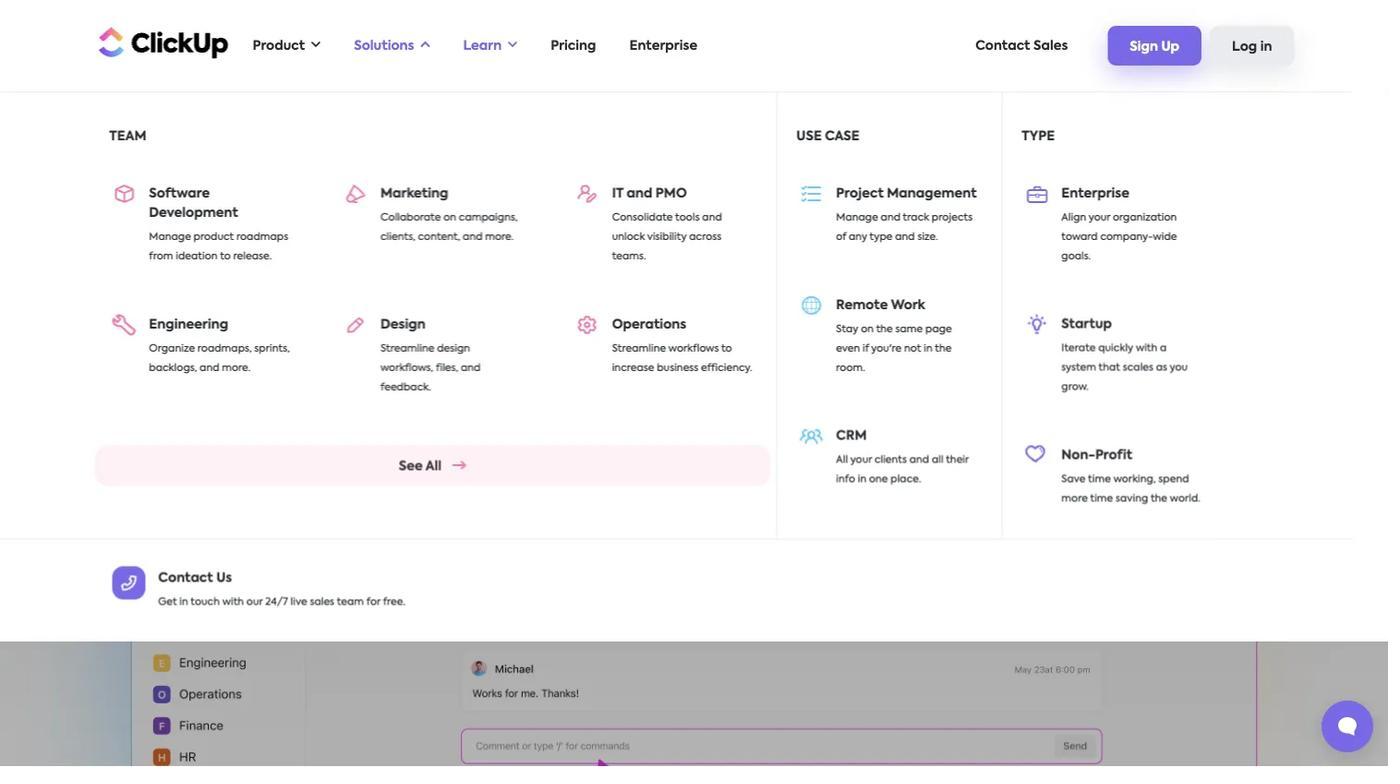 Task type: describe. For each thing, give the bounding box(es) containing it.
sprints
[[353, 183, 398, 196]]

all inside see all link
[[426, 460, 442, 473]]

roadmaps,
[[198, 344, 252, 354]]

same
[[896, 325, 923, 335]]

our
[[247, 598, 263, 608]]

more. inside organize roadmaps, sprints, backlogs, and more.
[[222, 363, 251, 373]]

grow.
[[1062, 383, 1089, 393]]

info
[[836, 475, 856, 485]]

release.
[[233, 252, 272, 262]]

1 vertical spatial time
[[1091, 494, 1114, 504]]

streamline for operations
[[612, 344, 666, 354]]

solutions
[[354, 39, 414, 52]]

1 horizontal spatial enterprise
[[1062, 187, 1130, 200]]

business
[[657, 363, 699, 373]]

1 ai from the left
[[157, 183, 169, 196]]

and right it
[[627, 187, 653, 200]]

wide
[[1154, 232, 1178, 242]]

feedback.
[[381, 383, 431, 393]]

2 ai button from the left
[[1066, 118, 1172, 204]]

workflows,
[[381, 363, 434, 373]]

learn
[[463, 39, 502, 52]]

workflows
[[669, 344, 719, 354]]

and inside consolidate tools and unlock visibility across teams.
[[703, 213, 722, 223]]

quickly
[[1099, 344, 1134, 354]]

room.
[[836, 363, 866, 373]]

projects
[[932, 213, 973, 223]]

use
[[797, 130, 822, 143]]

log
[[1233, 40, 1258, 53]]

page
[[926, 325, 952, 335]]

organize roadmaps, sprints, backlogs, and more.
[[149, 344, 290, 373]]

not
[[905, 344, 922, 354]]

remote
[[836, 299, 888, 312]]

crm
[[836, 430, 867, 443]]

backlogs,
[[149, 363, 197, 373]]

in inside stay on the same page even if you're not in the room.
[[924, 344, 933, 354]]

ideation
[[176, 252, 218, 262]]

24/7
[[265, 598, 288, 608]]

system
[[1062, 363, 1097, 373]]

for
[[367, 598, 381, 608]]

remote work
[[836, 299, 926, 312]]

sprints button
[[322, 118, 429, 204]]

save time working, spend more time saving the world.
[[1062, 475, 1201, 504]]

0 horizontal spatial with
[[222, 598, 244, 608]]

if
[[863, 344, 869, 354]]

the inside save time working, spend more time saving the world.
[[1151, 494, 1168, 504]]

stay
[[836, 325, 859, 335]]

clients
[[875, 456, 907, 466]]

project management
[[836, 187, 977, 200]]

toward
[[1062, 232, 1098, 242]]

campaigns,
[[459, 213, 518, 223]]

dashboards button
[[960, 118, 1066, 204]]

2 ai from the left
[[1113, 183, 1126, 196]]

chat
[[675, 184, 713, 199]]

sales
[[310, 598, 335, 608]]

tracking
[[578, 183, 632, 196]]

in inside log in 'link'
[[1261, 40, 1273, 53]]

projects button
[[854, 118, 960, 204]]

sprints,
[[254, 344, 290, 354]]

place.
[[891, 475, 922, 485]]

content,
[[418, 232, 460, 242]]

it and pmo
[[612, 187, 687, 200]]

one
[[869, 475, 888, 485]]

non-profit
[[1062, 449, 1133, 462]]

iterate quickly with a system that scales as you grow.
[[1062, 344, 1188, 393]]

sign up button
[[1108, 26, 1202, 65]]

goals.
[[1062, 252, 1092, 262]]

0 vertical spatial the
[[876, 325, 893, 335]]

working,
[[1114, 475, 1156, 485]]

it
[[612, 187, 624, 200]]

projects
[[881, 183, 933, 196]]

manage product roadmaps from ideation to release.
[[149, 232, 288, 262]]

free.
[[383, 598, 406, 608]]

pmo
[[656, 187, 687, 200]]

product
[[194, 232, 234, 243]]

see all
[[399, 460, 442, 473]]

and down track
[[896, 232, 915, 242]]

as
[[1157, 363, 1168, 373]]

more
[[1062, 494, 1088, 504]]

see
[[399, 460, 423, 473]]

work
[[891, 299, 926, 312]]

you
[[1170, 363, 1188, 373]]

sign up
[[1130, 40, 1180, 53]]

from
[[149, 252, 173, 262]]

on for remote work
[[861, 325, 874, 335]]

collaborate
[[381, 213, 441, 223]]

team
[[109, 130, 146, 143]]

time tracking button
[[535, 118, 641, 204]]

visibility
[[647, 232, 687, 242]]



Task type: locate. For each thing, give the bounding box(es) containing it.
us
[[216, 572, 232, 585]]

time tracking
[[544, 183, 632, 196]]

world.
[[1170, 494, 1201, 504]]

up
[[1162, 40, 1180, 53]]

0 horizontal spatial ai button
[[110, 118, 216, 204]]

contact us
[[158, 572, 232, 585]]

whiteboards
[[759, 183, 842, 196]]

pricing link
[[542, 27, 606, 65]]

all up info
[[836, 456, 848, 466]]

more. down campaigns,
[[485, 232, 514, 242]]

your inside all your clients and all their info in one place.
[[851, 456, 872, 466]]

touch
[[191, 598, 220, 608]]

manage up any
[[836, 213, 879, 223]]

streamline design workflows, files, and feedback.
[[381, 344, 481, 393]]

tools
[[676, 213, 700, 223]]

align
[[1062, 213, 1087, 223]]

and up the "type"
[[881, 213, 901, 223]]

organization
[[1113, 213, 1177, 223]]

0 horizontal spatial manage
[[149, 232, 191, 243]]

even
[[836, 344, 860, 354]]

dashboards
[[974, 183, 1052, 196]]

product button
[[243, 27, 330, 65]]

enterprise right pricing link
[[630, 39, 698, 52]]

teams.
[[612, 252, 646, 262]]

manage inside 'manage and track projects of any type and size.'
[[836, 213, 879, 223]]

the down page at the top right
[[935, 344, 952, 354]]

on up content,
[[444, 213, 457, 223]]

on for marketing
[[444, 213, 457, 223]]

ai button
[[110, 118, 216, 204], [1066, 118, 1172, 204]]

in left one
[[858, 475, 867, 485]]

0 horizontal spatial to
[[220, 252, 231, 262]]

saving
[[1116, 494, 1149, 504]]

streamline inside streamline design workflows, files, and feedback.
[[381, 344, 435, 354]]

team
[[337, 598, 364, 608]]

with inside the iterate quickly with a system that scales as you grow.
[[1136, 344, 1158, 354]]

streamline inside streamline workflows to increase business efficiency.
[[612, 344, 666, 354]]

to down the product
[[220, 252, 231, 262]]

2 vertical spatial the
[[1151, 494, 1168, 504]]

and
[[627, 187, 653, 200], [703, 213, 722, 223], [881, 213, 901, 223], [463, 232, 483, 242], [896, 232, 915, 242], [200, 363, 220, 373], [461, 363, 481, 373], [910, 456, 930, 466]]

live
[[291, 598, 307, 608]]

time down non-profit
[[1088, 475, 1111, 485]]

and inside streamline design workflows, files, and feedback.
[[461, 363, 481, 373]]

1 vertical spatial to
[[722, 344, 732, 354]]

case
[[825, 130, 860, 143]]

0 vertical spatial on
[[444, 213, 457, 223]]

on inside stay on the same page even if you're not in the room.
[[861, 325, 874, 335]]

time
[[1088, 475, 1111, 485], [1091, 494, 1114, 504]]

on
[[444, 213, 457, 223], [861, 325, 874, 335]]

with left 'a'
[[1136, 344, 1158, 354]]

and inside organize roadmaps, sprints, backlogs, and more.
[[200, 363, 220, 373]]

a
[[1161, 344, 1167, 354]]

on up if
[[861, 325, 874, 335]]

more. down roadmaps,
[[222, 363, 251, 373]]

1 horizontal spatial ai button
[[1066, 118, 1172, 204]]

0 vertical spatial more.
[[485, 232, 514, 242]]

0 vertical spatial manage
[[836, 213, 879, 223]]

1 vertical spatial contact
[[158, 572, 213, 585]]

your inside align your organization toward company-wide goals.
[[1089, 213, 1111, 223]]

on inside collaborate on campaigns, clients, content, and more.
[[444, 213, 457, 223]]

design
[[381, 318, 426, 331]]

log in
[[1233, 40, 1273, 53]]

startup
[[1062, 318, 1112, 331]]

streamline
[[381, 344, 435, 354], [612, 344, 666, 354]]

more. inside collaborate on campaigns, clients, content, and more.
[[485, 232, 514, 242]]

increase
[[612, 363, 655, 373]]

0 horizontal spatial your
[[851, 456, 872, 466]]

1 streamline from the left
[[381, 344, 435, 354]]

in right get
[[180, 598, 188, 608]]

your for enterprise
[[1089, 213, 1111, 223]]

sales
[[1034, 39, 1068, 52]]

0 vertical spatial your
[[1089, 213, 1111, 223]]

0 vertical spatial contact
[[976, 39, 1031, 52]]

1 horizontal spatial contact
[[976, 39, 1031, 52]]

contact up get
[[158, 572, 213, 585]]

consolidate
[[612, 213, 673, 223]]

marketing
[[381, 187, 448, 200]]

with left our
[[222, 598, 244, 608]]

0 vertical spatial to
[[220, 252, 231, 262]]

enterprise link
[[620, 27, 707, 65]]

your for crm
[[851, 456, 872, 466]]

1 vertical spatial manage
[[149, 232, 191, 243]]

chat image
[[967, 284, 1313, 626]]

your
[[1089, 213, 1111, 223], [851, 456, 872, 466]]

manage for project management
[[836, 213, 879, 223]]

and inside collaborate on campaigns, clients, content, and more.
[[463, 232, 483, 242]]

1 vertical spatial on
[[861, 325, 874, 335]]

contact for contact us
[[158, 572, 213, 585]]

of
[[836, 232, 847, 242]]

to inside streamline workflows to increase business efficiency.
[[722, 344, 732, 354]]

sign
[[1130, 40, 1159, 53]]

ai up 'development'
[[157, 183, 169, 196]]

manage and track projects of any type and size.
[[836, 213, 973, 242]]

operations
[[612, 318, 687, 331]]

contact for contact sales
[[976, 39, 1031, 52]]

whiteboards button
[[747, 118, 854, 204]]

0 horizontal spatial more.
[[222, 363, 251, 373]]

and down campaigns,
[[463, 232, 483, 242]]

and left all
[[910, 456, 930, 466]]

1 horizontal spatial the
[[935, 344, 952, 354]]

all your clients and all their info in one place.
[[836, 456, 969, 485]]

contact sales link
[[967, 27, 1078, 65]]

0 vertical spatial enterprise
[[630, 39, 698, 52]]

time right more
[[1091, 494, 1114, 504]]

ai up organization in the top right of the page
[[1113, 183, 1126, 196]]

0 horizontal spatial the
[[876, 325, 893, 335]]

your right align
[[1089, 213, 1111, 223]]

the up you're
[[876, 325, 893, 335]]

collaborate on campaigns, clients, content, and more.
[[381, 213, 518, 242]]

consolidate tools and unlock visibility across teams.
[[612, 213, 722, 262]]

1 vertical spatial more.
[[222, 363, 251, 373]]

all right see on the bottom left
[[426, 460, 442, 473]]

across
[[689, 232, 722, 242]]

manage
[[836, 213, 879, 223], [149, 232, 191, 243]]

log in link
[[1210, 26, 1295, 65]]

size.
[[918, 232, 939, 242]]

streamline for design
[[381, 344, 435, 354]]

and down roadmaps,
[[200, 363, 220, 373]]

learn button
[[454, 27, 527, 65]]

0 horizontal spatial all
[[426, 460, 442, 473]]

development
[[149, 207, 238, 219]]

0 horizontal spatial contact
[[158, 572, 213, 585]]

more.
[[485, 232, 514, 242], [222, 363, 251, 373]]

1 horizontal spatial ai
[[1113, 183, 1126, 196]]

2 horizontal spatial the
[[1151, 494, 1168, 504]]

save
[[1062, 475, 1086, 485]]

project
[[836, 187, 884, 200]]

to up 'efficiency.'
[[722, 344, 732, 354]]

streamline up workflows,
[[381, 344, 435, 354]]

1 vertical spatial enterprise
[[1062, 187, 1130, 200]]

company-
[[1101, 232, 1154, 242]]

contact left sales
[[976, 39, 1031, 52]]

type
[[1022, 130, 1055, 143]]

track
[[903, 213, 930, 223]]

and inside all your clients and all their info in one place.
[[910, 456, 930, 466]]

in right log
[[1261, 40, 1273, 53]]

0 horizontal spatial ai
[[157, 183, 169, 196]]

clients,
[[381, 232, 416, 242]]

1 vertical spatial the
[[935, 344, 952, 354]]

2 streamline from the left
[[612, 344, 666, 354]]

0 horizontal spatial enterprise
[[630, 39, 698, 52]]

see all link
[[95, 446, 771, 487]]

0 horizontal spatial on
[[444, 213, 457, 223]]

1 horizontal spatial to
[[722, 344, 732, 354]]

manage for software development
[[149, 232, 191, 243]]

1 horizontal spatial more.
[[485, 232, 514, 242]]

1 horizontal spatial on
[[861, 325, 874, 335]]

in inside all your clients and all their info in one place.
[[858, 475, 867, 485]]

your up info
[[851, 456, 872, 466]]

organize
[[149, 344, 195, 354]]

0 vertical spatial time
[[1088, 475, 1111, 485]]

enterprise
[[630, 39, 698, 52], [1062, 187, 1130, 200]]

type
[[870, 232, 893, 242]]

streamline up increase
[[612, 344, 666, 354]]

1 vertical spatial your
[[851, 456, 872, 466]]

solutions button
[[345, 27, 439, 65]]

ai button up 'development'
[[110, 118, 216, 204]]

clickup image
[[94, 25, 229, 60]]

spend
[[1159, 475, 1190, 485]]

1 horizontal spatial your
[[1089, 213, 1111, 223]]

files,
[[436, 363, 458, 373]]

roadmaps
[[237, 232, 288, 243]]

1 horizontal spatial all
[[836, 456, 848, 466]]

engineering
[[149, 318, 228, 331]]

any
[[849, 232, 868, 242]]

0 horizontal spatial streamline
[[381, 344, 435, 354]]

manage inside manage product roadmaps from ideation to release.
[[149, 232, 191, 243]]

all inside all your clients and all their info in one place.
[[836, 456, 848, 466]]

ai button up organization in the top right of the page
[[1066, 118, 1172, 204]]

and right files,
[[461, 363, 481, 373]]

0 vertical spatial with
[[1136, 344, 1158, 354]]

in right "not"
[[924, 344, 933, 354]]

manage up from
[[149, 232, 191, 243]]

1 horizontal spatial streamline
[[612, 344, 666, 354]]

the down "spend"
[[1151, 494, 1168, 504]]

1 horizontal spatial with
[[1136, 344, 1158, 354]]

time
[[544, 183, 575, 196]]

and up across
[[703, 213, 722, 223]]

enterprise up align
[[1062, 187, 1130, 200]]

1 vertical spatial with
[[222, 598, 244, 608]]

ai
[[157, 183, 169, 196], [1113, 183, 1126, 196]]

to inside manage product roadmaps from ideation to release.
[[220, 252, 231, 262]]

1 horizontal spatial manage
[[836, 213, 879, 223]]

1 ai button from the left
[[110, 118, 216, 204]]



Task type: vqa. For each thing, say whether or not it's contained in the screenshot.


